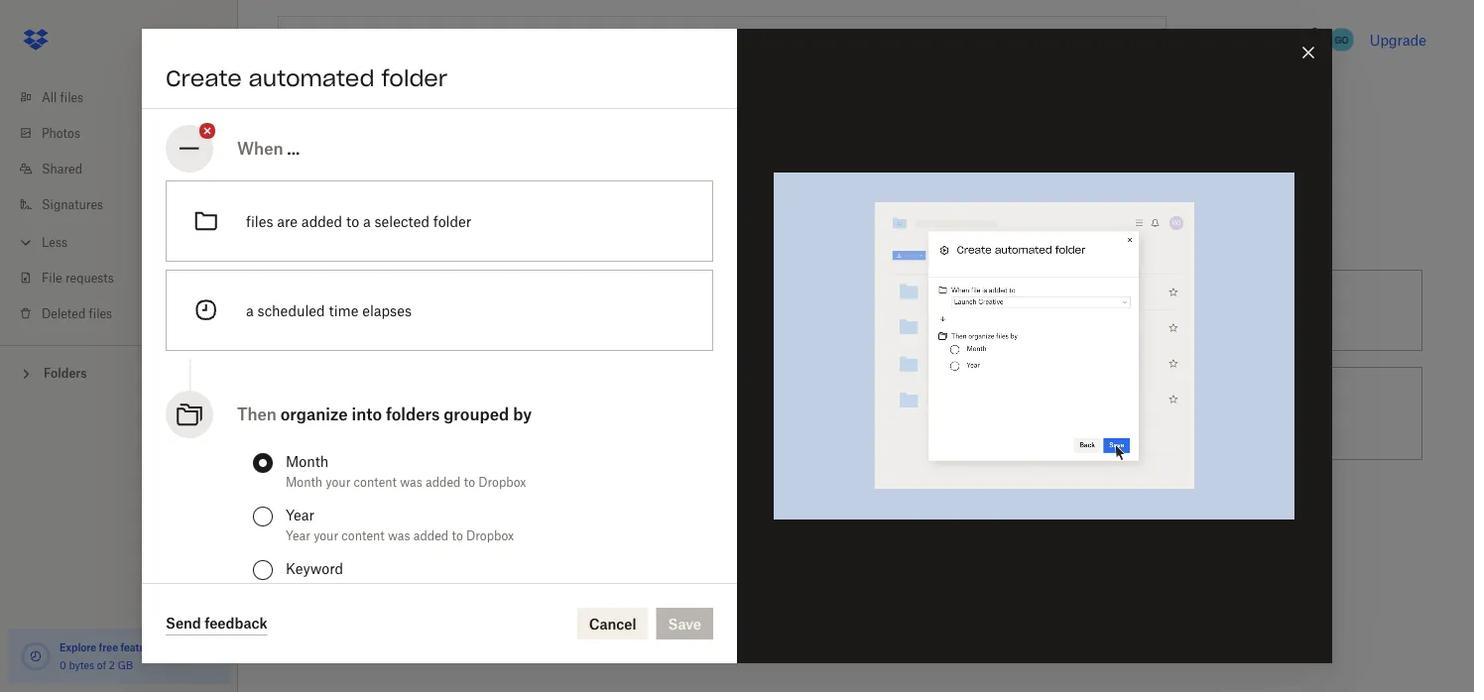 Task type: vqa. For each thing, say whether or not it's contained in the screenshot.
Set a rule that renames files's A
yes



Task type: locate. For each thing, give the bounding box(es) containing it.
added up keywords in the bottom left of the page
[[414, 528, 449, 543]]

an right add
[[315, 223, 336, 243]]

1 vertical spatial was
[[388, 528, 410, 543]]

scheduled
[[258, 302, 325, 319]]

1 horizontal spatial by
[[513, 405, 532, 424]]

less
[[42, 235, 68, 250]]

added inside year year your content was added to dropbox
[[414, 528, 449, 543]]

0 vertical spatial year
[[286, 507, 315, 523]]

click to watch a demo video image
[[426, 99, 450, 123]]

photos
[[42, 126, 80, 140]]

file inside button
[[810, 405, 831, 422]]

file requests
[[42, 270, 114, 285]]

audio
[[564, 504, 601, 521]]

dropbox inside the month month your content was added to dropbox
[[479, 475, 526, 490]]

add an automation main content
[[270, 143, 1475, 693]]

month right month option
[[286, 453, 329, 470]]

set a rule that renames files button
[[657, 262, 1044, 359]]

0 horizontal spatial an
[[315, 223, 336, 243]]

0 vertical spatial file
[[810, 405, 831, 422]]

1 vertical spatial month
[[286, 475, 323, 490]]

pdfs
[[1236, 302, 1271, 319]]

folder
[[381, 65, 448, 92], [433, 213, 471, 230]]

dropbox for month
[[479, 475, 526, 490]]

0 vertical spatial was
[[400, 475, 423, 490]]

content inside year year your content was added to dropbox
[[342, 528, 385, 543]]

format inside choose an image format to convert files to
[[476, 394, 520, 411]]

to right videos
[[997, 405, 1010, 422]]

send
[[166, 615, 201, 632]]

a for choose a file format to convert videos to
[[799, 405, 806, 422]]

was up keyword group by specific keywords
[[388, 528, 410, 543]]

by
[[561, 302, 577, 319], [513, 405, 532, 424], [325, 582, 338, 597]]

1 horizontal spatial file
[[810, 405, 831, 422]]

was for month
[[400, 475, 423, 490]]

by inside button
[[561, 302, 577, 319]]

format inside choose a file format to convert videos to button
[[834, 405, 878, 422]]

1 month from the top
[[286, 453, 329, 470]]

choose for choose a category to sort files by
[[358, 302, 408, 319]]

added right are
[[302, 213, 342, 230]]

shared link
[[16, 151, 238, 187]]

upgrade
[[1370, 31, 1427, 48]]

choose an image format to convert files to button
[[270, 359, 657, 468]]

explore
[[60, 642, 96, 654]]

content
[[354, 475, 397, 490], [342, 528, 385, 543]]

dropbox for year
[[466, 528, 514, 543]]

was up year year your content was added to dropbox
[[400, 475, 423, 490]]

list containing all files
[[0, 67, 238, 345]]

all
[[42, 90, 57, 105]]

organize into folders grouped by
[[281, 405, 532, 424]]

your inside year year your content was added to dropbox
[[314, 528, 339, 543]]

choose an image format to convert files to
[[358, 394, 621, 433]]

selected
[[375, 213, 430, 230]]

quota usage element
[[20, 641, 52, 673]]

list
[[0, 67, 238, 345]]

by down keyword
[[325, 582, 338, 597]]

2 vertical spatial added
[[414, 528, 449, 543]]

content up year year your content was added to dropbox
[[354, 475, 397, 490]]

1 vertical spatial by
[[513, 405, 532, 424]]

convert inside choose an image format to convert files to
[[541, 394, 590, 411]]

choose
[[358, 302, 408, 319], [358, 394, 408, 411], [745, 405, 795, 422], [358, 504, 408, 521]]

1 horizontal spatial an
[[412, 394, 428, 411]]

a inside button
[[799, 405, 806, 422]]

1 vertical spatial your
[[314, 528, 339, 543]]

month down organize
[[286, 475, 323, 490]]

2 month from the top
[[286, 475, 323, 490]]

choose inside choose a file format to convert videos to button
[[745, 405, 795, 422]]

files inside create automated folder dialog
[[246, 213, 273, 230]]

convert
[[541, 394, 590, 411], [899, 405, 948, 422], [512, 504, 561, 521]]

an
[[315, 223, 336, 243], [412, 394, 428, 411]]

your for month
[[326, 475, 351, 490]]

to left videos
[[882, 405, 895, 422]]

1 vertical spatial added
[[426, 475, 461, 490]]

elapses
[[362, 302, 412, 319]]

a for choose a category to sort files by
[[412, 302, 419, 319]]

when
[[237, 139, 283, 158]]

0 vertical spatial your
[[326, 475, 351, 490]]

create automated folder
[[166, 65, 448, 92]]

0 vertical spatial content
[[354, 475, 397, 490]]

added for month
[[426, 475, 461, 490]]

year up keyword
[[286, 528, 310, 543]]

requests
[[65, 270, 114, 285]]

choose inside choose an image format to convert files to
[[358, 394, 408, 411]]

0 vertical spatial by
[[561, 302, 577, 319]]

added
[[302, 213, 342, 230], [426, 475, 461, 490], [414, 528, 449, 543]]

your down organize
[[326, 475, 351, 490]]

1 vertical spatial dropbox
[[466, 528, 514, 543]]

a inside choose a file format to convert audio files to
[[412, 504, 419, 521]]

an left image
[[412, 394, 428, 411]]

convert for files
[[541, 394, 590, 411]]

folders
[[386, 405, 440, 424]]

year
[[286, 507, 315, 523], [286, 528, 310, 543]]

2 vertical spatial by
[[325, 582, 338, 597]]

Month radio
[[253, 454, 273, 473]]

content for year
[[342, 528, 385, 543]]

to up keyword group by specific keywords
[[389, 525, 402, 542]]

choose a file format to convert audio files to button
[[270, 468, 657, 578]]

0 horizontal spatial file
[[423, 504, 443, 521]]

add an automation
[[278, 223, 437, 243]]

format inside choose a file format to convert audio files to
[[447, 504, 491, 521]]

0 vertical spatial dropbox
[[479, 475, 526, 490]]

to down the month month your content was added to dropbox
[[452, 528, 463, 543]]

signatures
[[42, 197, 103, 212]]

file inside choose a file format to convert audio files to
[[423, 504, 443, 521]]

your
[[326, 475, 351, 490], [314, 528, 339, 543]]

unzip
[[1132, 405, 1171, 422]]

choose a file format to convert videos to
[[745, 405, 1010, 422]]

rule
[[783, 302, 808, 319]]

to left the sort
[[484, 302, 497, 319]]

content for month
[[354, 475, 397, 490]]

image
[[432, 394, 472, 411]]

folder right the selected
[[433, 213, 471, 230]]

1 vertical spatial folder
[[433, 213, 471, 230]]

to up choose a file format to convert audio files to
[[464, 475, 475, 490]]

1 vertical spatial an
[[412, 394, 428, 411]]

dropbox inside year year your content was added to dropbox
[[466, 528, 514, 543]]

was inside year year your content was added to dropbox
[[388, 528, 410, 543]]

was inside the month month your content was added to dropbox
[[400, 475, 423, 490]]

gb
[[118, 659, 133, 672]]

convert inside button
[[899, 405, 948, 422]]

dropbox
[[479, 475, 526, 490], [466, 528, 514, 543]]

choose inside choose a file format to convert audio files to
[[358, 504, 408, 521]]

are
[[277, 213, 298, 230]]

choose a category to sort files by
[[358, 302, 577, 319]]

folders button
[[0, 358, 238, 388]]

to left pdfs
[[1219, 302, 1233, 319]]

convert right grouped
[[541, 394, 590, 411]]

an for choose
[[412, 394, 428, 411]]

files inside choose a file format to convert audio files to
[[358, 525, 386, 542]]

files
[[60, 90, 83, 105], [246, 213, 273, 230], [530, 302, 557, 319], [903, 302, 930, 319], [1188, 302, 1216, 319], [89, 306, 112, 321], [593, 394, 621, 411], [1175, 405, 1202, 422], [358, 525, 386, 542]]

added up choose a file format to convert audio files to
[[426, 475, 461, 490]]

renames
[[842, 302, 899, 319]]

2 horizontal spatial by
[[561, 302, 577, 319]]

choose inside choose a category to sort files by button
[[358, 302, 408, 319]]

1 vertical spatial content
[[342, 528, 385, 543]]

grouped
[[444, 405, 509, 424]]

added inside the month month your content was added to dropbox
[[426, 475, 461, 490]]

to
[[346, 213, 359, 230], [484, 302, 497, 319], [1219, 302, 1233, 319], [524, 394, 537, 411], [882, 405, 895, 422], [997, 405, 1010, 422], [358, 416, 371, 433], [464, 475, 475, 490], [495, 504, 508, 521], [389, 525, 402, 542], [452, 528, 463, 543]]

format
[[476, 394, 520, 411], [834, 405, 878, 422], [447, 504, 491, 521]]

your up keyword
[[314, 528, 339, 543]]

1 vertical spatial year
[[286, 528, 310, 543]]

convert left videos
[[899, 405, 948, 422]]

features
[[121, 642, 161, 654]]

Year radio
[[253, 507, 273, 527]]

choose a file format to convert audio files to
[[358, 504, 601, 542]]

unzip files
[[1132, 405, 1202, 422]]

format for videos
[[834, 405, 878, 422]]

videos
[[952, 405, 994, 422]]

by right grouped
[[513, 405, 532, 424]]

file
[[810, 405, 831, 422], [423, 504, 443, 521]]

an inside choose an image format to convert files to
[[412, 394, 428, 411]]

convert inside choose a file format to convert audio files to
[[512, 504, 561, 521]]

month
[[286, 453, 329, 470], [286, 475, 323, 490]]

folder up click to watch a demo video icon at the top left
[[381, 65, 448, 92]]

1 vertical spatial file
[[423, 504, 443, 521]]

create
[[166, 65, 242, 92]]

by right the sort
[[561, 302, 577, 319]]

less image
[[16, 233, 36, 253]]

content inside the month month your content was added to dropbox
[[354, 475, 397, 490]]

your inside the month month your content was added to dropbox
[[326, 475, 351, 490]]

0 vertical spatial an
[[315, 223, 336, 243]]

0 vertical spatial month
[[286, 453, 329, 470]]

0 horizontal spatial by
[[325, 582, 338, 597]]

content up keyword group by specific keywords
[[342, 528, 385, 543]]

of
[[97, 659, 106, 672]]

year year your content was added to dropbox
[[286, 507, 514, 543]]

was
[[400, 475, 423, 490], [388, 528, 410, 543]]

a
[[363, 213, 371, 230], [246, 302, 254, 319], [412, 302, 419, 319], [772, 302, 779, 319], [799, 405, 806, 422], [412, 504, 419, 521]]

year right the year option
[[286, 507, 315, 523]]

to left the selected
[[346, 213, 359, 230]]

0
[[60, 659, 66, 672]]

convert left audio
[[512, 504, 561, 521]]



Task type: describe. For each thing, give the bounding box(es) containing it.
send feedback
[[166, 615, 268, 632]]

specific
[[341, 582, 385, 597]]

0 vertical spatial folder
[[381, 65, 448, 92]]

add
[[278, 223, 310, 243]]

choose for choose a file format to convert videos to
[[745, 405, 795, 422]]

upgrade link
[[1370, 31, 1427, 48]]

convert for videos
[[899, 405, 948, 422]]

to left folders
[[358, 416, 371, 433]]

2
[[109, 659, 115, 672]]

convert files to pdfs
[[1132, 302, 1271, 319]]

file requests link
[[16, 260, 238, 296]]

a for choose a file format to convert audio files to
[[412, 504, 419, 521]]

to inside the month month your content was added to dropbox
[[464, 475, 475, 490]]

create automated folder dialog
[[142, 29, 1333, 664]]

category
[[423, 302, 480, 319]]

an for add
[[315, 223, 336, 243]]

signatures link
[[16, 187, 238, 222]]

send feedback button
[[166, 612, 268, 636]]

explore free features 0 bytes of 2 gb
[[60, 642, 161, 672]]

files are added to a selected folder
[[246, 213, 471, 230]]

free
[[99, 642, 118, 654]]

choose for choose a file format to convert audio files to
[[358, 504, 408, 521]]

set a rule that renames files
[[745, 302, 930, 319]]

all files link
[[16, 79, 238, 115]]

choose a category to sort files by button
[[270, 262, 657, 359]]

keywords
[[388, 582, 442, 597]]

automation
[[341, 223, 437, 243]]

a for set a rule that renames files
[[772, 302, 779, 319]]

was for year
[[388, 528, 410, 543]]

that
[[812, 302, 838, 319]]

organize
[[281, 405, 348, 424]]

deleted files
[[42, 306, 112, 321]]

all files
[[42, 90, 83, 105]]

files inside choose an image format to convert files to
[[593, 394, 621, 411]]

your for year
[[314, 528, 339, 543]]

feedback
[[205, 615, 268, 632]]

file for choose a file format to convert audio files to
[[423, 504, 443, 521]]

photos link
[[16, 115, 238, 151]]

then
[[237, 405, 277, 424]]

added for year
[[414, 528, 449, 543]]

folders
[[44, 366, 87, 381]]

format for files
[[476, 394, 520, 411]]

automations
[[278, 96, 422, 123]]

convert
[[1132, 302, 1185, 319]]

deleted
[[42, 306, 86, 321]]

choose for choose an image format to convert files to
[[358, 394, 408, 411]]

dropbox image
[[16, 20, 56, 60]]

file
[[42, 270, 62, 285]]

1 year from the top
[[286, 507, 315, 523]]

shared
[[42, 161, 82, 176]]

month month your content was added to dropbox
[[286, 453, 526, 490]]

deleted files link
[[16, 296, 238, 331]]

convert for audio
[[512, 504, 561, 521]]

file for choose a file format to convert videos to
[[810, 405, 831, 422]]

to inside year year your content was added to dropbox
[[452, 528, 463, 543]]

to right grouped
[[524, 394, 537, 411]]

bytes
[[69, 659, 94, 672]]

cancel button
[[577, 608, 649, 640]]

keyword group by specific keywords
[[286, 560, 442, 597]]

0 vertical spatial added
[[302, 213, 342, 230]]

choose a file format to convert videos to button
[[657, 359, 1044, 468]]

cancel
[[589, 616, 637, 633]]

sort
[[501, 302, 526, 319]]

...
[[287, 139, 300, 158]]

automated
[[249, 65, 375, 92]]

Keyword radio
[[253, 561, 273, 581]]

by inside keyword group by specific keywords
[[325, 582, 338, 597]]

format for audio
[[447, 504, 491, 521]]

into
[[352, 405, 382, 424]]

group
[[286, 582, 321, 597]]

unzip files button
[[1044, 359, 1431, 468]]

2 year from the top
[[286, 528, 310, 543]]

time
[[329, 302, 359, 319]]

keyword
[[286, 560, 344, 577]]

to left audio
[[495, 504, 508, 521]]

a scheduled time elapses
[[246, 302, 412, 319]]

set
[[745, 302, 768, 319]]

convert files to pdfs button
[[1044, 262, 1431, 359]]



